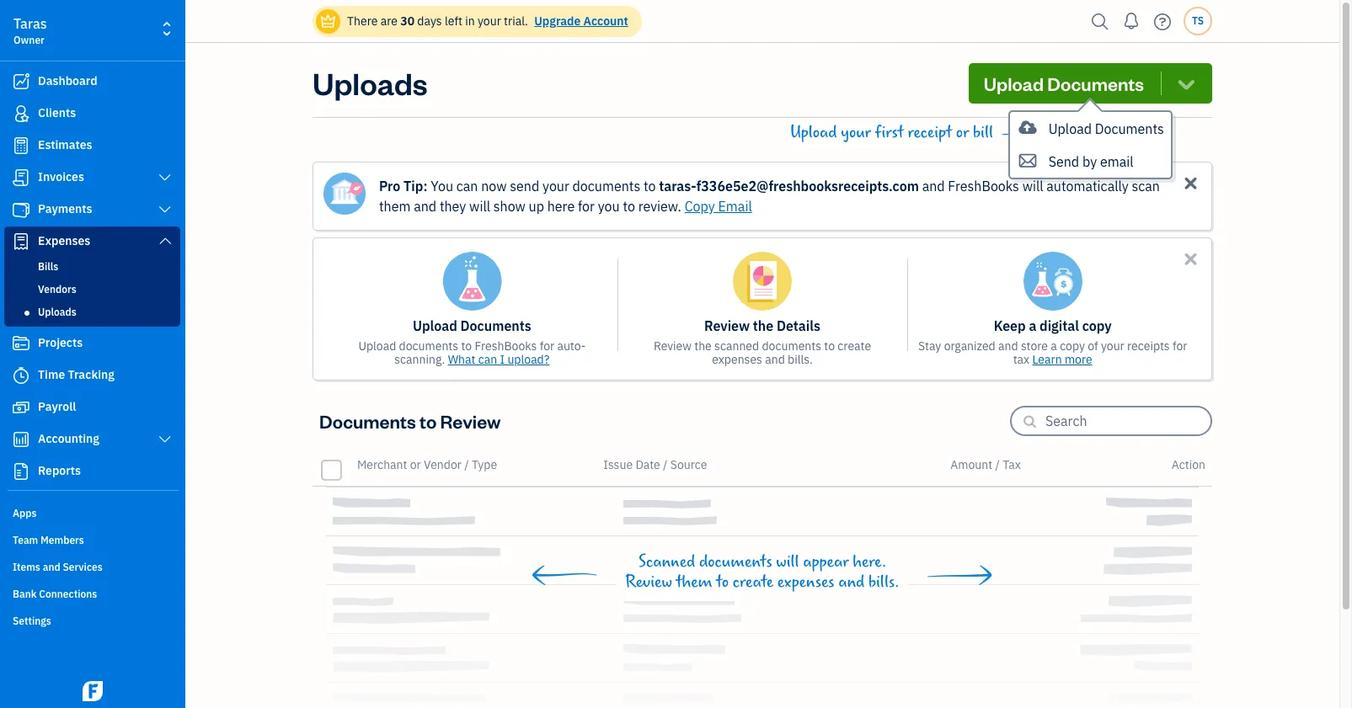 Task type: vqa. For each thing, say whether or not it's contained in the screenshot.
do
no



Task type: locate. For each thing, give the bounding box(es) containing it.
or left vendor
[[410, 457, 421, 473]]

upload documents button
[[969, 63, 1212, 104], [1010, 112, 1171, 145]]

upload documents up upload documents to freshbooks for auto- scanning.
[[413, 318, 531, 334]]

and down here.
[[838, 573, 865, 592]]

upload documents button down search image
[[969, 63, 1212, 104]]

1 vertical spatial the
[[694, 339, 712, 354]]

of
[[1088, 339, 1098, 354]]

you
[[431, 178, 453, 195]]

1 horizontal spatial a
[[1051, 339, 1057, 354]]

notifications image
[[1118, 4, 1145, 38]]

your right in
[[478, 13, 501, 29]]

clients
[[38, 105, 76, 120]]

first
[[875, 123, 904, 142]]

1 horizontal spatial for
[[578, 198, 595, 215]]

upload documents inside dropdown button
[[984, 72, 1144, 95]]

email
[[1100, 153, 1134, 170]]

1 vertical spatial upload documents
[[1049, 120, 1164, 137]]

payroll
[[38, 399, 76, 414]]

create inside scanned documents will appear here. review them to create expenses and bills.
[[733, 573, 773, 592]]

upload up the bill
[[984, 72, 1044, 95]]

review.
[[638, 198, 681, 215]]

uploads down vendors
[[38, 306, 76, 318]]

1 vertical spatial create
[[733, 573, 773, 592]]

client image
[[11, 105, 31, 122]]

0 vertical spatial the
[[753, 318, 773, 334]]

copy email
[[685, 198, 752, 215]]

expenses inside review the details review the scanned documents to create expenses and bills.
[[712, 352, 762, 367]]

1 vertical spatial copy
[[1060, 339, 1085, 354]]

money image
[[11, 399, 31, 416]]

1 vertical spatial freshbooks
[[475, 339, 537, 354]]

will for and
[[1022, 178, 1043, 195]]

stay
[[918, 339, 941, 354]]

your
[[478, 13, 501, 29], [841, 123, 871, 142], [543, 178, 569, 195], [1101, 339, 1124, 354]]

can up "they"
[[456, 178, 478, 195]]

or left the bill
[[956, 123, 969, 142]]

0 horizontal spatial for
[[540, 339, 554, 354]]

freshbooks
[[948, 178, 1019, 195], [475, 339, 537, 354]]

will left automatically
[[1022, 178, 1043, 195]]

for left auto-
[[540, 339, 554, 354]]

amount button
[[951, 457, 993, 473]]

team members
[[13, 534, 84, 547]]

review left scanned
[[654, 339, 692, 354]]

pro
[[379, 178, 400, 195]]

upload up f336e5e2@freshbooksreceipts.com
[[790, 123, 837, 142]]

them
[[379, 198, 411, 215], [676, 573, 712, 592]]

2 chevron large down image from the top
[[157, 234, 173, 248]]

1 horizontal spatial expenses
[[777, 573, 834, 592]]

search image
[[1087, 9, 1114, 34]]

expenses down appear
[[777, 573, 834, 592]]

1 vertical spatial uploads
[[38, 306, 76, 318]]

documents left i at the left
[[399, 339, 458, 354]]

taras owner
[[13, 15, 47, 46]]

1 horizontal spatial or
[[956, 123, 969, 142]]

tax
[[1003, 457, 1021, 473]]

there
[[347, 13, 378, 29]]

bills. down here.
[[868, 573, 899, 592]]

and inside main element
[[43, 561, 60, 574]]

/
[[464, 457, 469, 473], [663, 457, 668, 473], [995, 457, 1000, 473]]

can left i at the left
[[478, 352, 497, 367]]

bills. down 'details'
[[788, 352, 813, 367]]

dashboard link
[[4, 67, 180, 97]]

vendors
[[38, 283, 76, 296]]

will left appear
[[776, 553, 799, 572]]

and inside scanned documents will appear here. review them to create expenses and bills.
[[838, 573, 865, 592]]

will for scanned
[[776, 553, 799, 572]]

chevron large down image
[[157, 171, 173, 184]]

or
[[956, 123, 969, 142], [410, 457, 421, 473]]

now
[[481, 178, 507, 195]]

copy up the of on the top of page
[[1082, 318, 1112, 334]]

them down pro at the left
[[379, 198, 411, 215]]

upload documents up email
[[1049, 120, 1164, 137]]

upload documents down search image
[[984, 72, 1144, 95]]

documents inside review the details review the scanned documents to create expenses and bills.
[[762, 339, 821, 354]]

expenses
[[712, 352, 762, 367], [777, 573, 834, 592]]

close image
[[1181, 249, 1200, 269]]

1 horizontal spatial uploads
[[313, 63, 428, 103]]

type button
[[472, 457, 497, 473]]

documents up you
[[573, 178, 640, 195]]

0 horizontal spatial will
[[469, 198, 490, 215]]

will down now
[[469, 198, 490, 215]]

0 vertical spatial create
[[838, 339, 871, 354]]

0 horizontal spatial create
[[733, 573, 773, 592]]

time tracking
[[38, 367, 115, 382]]

store
[[1021, 339, 1048, 354]]

settings
[[13, 615, 51, 628]]

review up scanned
[[704, 318, 750, 334]]

1 vertical spatial a
[[1051, 339, 1057, 354]]

estimates
[[38, 137, 92, 152]]

send
[[1049, 153, 1079, 170]]

/ left type
[[464, 457, 469, 473]]

documents right the scanned on the bottom of the page
[[699, 553, 772, 572]]

create inside review the details review the scanned documents to create expenses and bills.
[[838, 339, 871, 354]]

review
[[704, 318, 750, 334], [654, 339, 692, 354], [440, 409, 501, 433], [625, 573, 672, 592]]

0 vertical spatial expenses
[[712, 352, 762, 367]]

expenses
[[38, 233, 90, 249]]

review the details image
[[733, 252, 792, 311]]

upload up scanning.
[[413, 318, 457, 334]]

1 vertical spatial will
[[469, 198, 490, 215]]

a right store
[[1051, 339, 1057, 354]]

1 horizontal spatial will
[[776, 553, 799, 572]]

0 vertical spatial bills.
[[788, 352, 813, 367]]

documents up email
[[1095, 120, 1164, 137]]

1 / from the left
[[464, 457, 469, 473]]

documents inside scanned documents will appear here. review them to create expenses and bills.
[[699, 553, 772, 572]]

the left scanned
[[694, 339, 712, 354]]

1 vertical spatial chevron large down image
[[157, 234, 173, 248]]

and right scanned
[[765, 352, 785, 367]]

2 horizontal spatial will
[[1022, 178, 1043, 195]]

apps link
[[4, 500, 180, 526]]

team
[[13, 534, 38, 547]]

items and services link
[[4, 554, 180, 580]]

go to help image
[[1149, 9, 1176, 34]]

0 horizontal spatial /
[[464, 457, 469, 473]]

upgrade
[[534, 13, 581, 29]]

bills. inside scanned documents will appear here. review them to create expenses and bills.
[[868, 573, 899, 592]]

your inside stay organized and store a copy of your receipts for tax
[[1101, 339, 1124, 354]]

scan
[[1132, 178, 1160, 195]]

Search text field
[[1045, 408, 1211, 435]]

are
[[381, 13, 398, 29]]

chevron large down image
[[157, 203, 173, 217], [157, 234, 173, 248], [157, 433, 173, 446]]

bank connections link
[[4, 581, 180, 607]]

vendors link
[[8, 280, 177, 300]]

and down 'receipt'
[[922, 178, 945, 195]]

0 vertical spatial them
[[379, 198, 411, 215]]

bills. inside review the details review the scanned documents to create expenses and bills.
[[788, 352, 813, 367]]

chevron large down image inside accounting link
[[157, 433, 173, 446]]

for right receipts
[[1173, 339, 1187, 354]]

upload
[[984, 72, 1044, 95], [1049, 120, 1092, 137], [790, 123, 837, 142], [413, 318, 457, 334], [358, 339, 396, 354]]

here
[[547, 198, 575, 215]]

0 horizontal spatial them
[[379, 198, 411, 215]]

invoices link
[[4, 163, 180, 193]]

1 horizontal spatial the
[[753, 318, 773, 334]]

in
[[465, 13, 475, 29]]

and down keep
[[998, 339, 1018, 354]]

here.
[[853, 553, 886, 572]]

a
[[1029, 318, 1036, 334], [1051, 339, 1057, 354]]

review down the scanned on the bottom of the page
[[625, 573, 672, 592]]

source button
[[670, 457, 707, 473]]

1 horizontal spatial /
[[663, 457, 668, 473]]

payment image
[[11, 201, 31, 218]]

1 vertical spatial expenses
[[777, 573, 834, 592]]

1 vertical spatial them
[[676, 573, 712, 592]]

0 horizontal spatial expenses
[[712, 352, 762, 367]]

up
[[529, 198, 544, 215]]

/ left 'tax'
[[995, 457, 1000, 473]]

expenses for documents
[[777, 573, 834, 592]]

create
[[838, 339, 871, 354], [733, 573, 773, 592]]

0 horizontal spatial or
[[410, 457, 421, 473]]

settings link
[[4, 608, 180, 634]]

and
[[922, 178, 945, 195], [414, 198, 437, 215], [998, 339, 1018, 354], [765, 352, 785, 367], [43, 561, 60, 574], [838, 573, 865, 592]]

2 horizontal spatial for
[[1173, 339, 1187, 354]]

date
[[636, 457, 660, 473]]

1 vertical spatial bills.
[[868, 573, 899, 592]]

2 vertical spatial will
[[776, 553, 799, 572]]

0 horizontal spatial bills.
[[788, 352, 813, 367]]

uploads down there
[[313, 63, 428, 103]]

the up scanned
[[753, 318, 773, 334]]

0 vertical spatial freshbooks
[[948, 178, 1019, 195]]

trial.
[[504, 13, 528, 29]]

will inside scanned documents will appear here. review them to create expenses and bills.
[[776, 553, 799, 572]]

type
[[472, 457, 497, 473]]

to inside scanned documents will appear here. review them to create expenses and bills.
[[716, 573, 729, 592]]

f336e5e2@freshbooksreceipts.com
[[696, 178, 919, 195]]

scanning.
[[394, 352, 445, 367]]

your right the of on the top of page
[[1101, 339, 1124, 354]]

1 vertical spatial upload documents button
[[1010, 112, 1171, 145]]

account
[[583, 13, 628, 29]]

and right 'items'
[[43, 561, 60, 574]]

0 horizontal spatial a
[[1029, 318, 1036, 334]]

0 horizontal spatial uploads
[[38, 306, 76, 318]]

the
[[753, 318, 773, 334], [694, 339, 712, 354]]

and down tip:
[[414, 198, 437, 215]]

for left you
[[578, 198, 595, 215]]

review inside scanned documents will appear here. review them to create expenses and bills.
[[625, 573, 672, 592]]

upload inside upload documents to freshbooks for auto- scanning.
[[358, 339, 396, 354]]

3 chevron large down image from the top
[[157, 433, 173, 446]]

bills link
[[8, 257, 177, 277]]

uploads
[[313, 63, 428, 103], [38, 306, 76, 318]]

documents down 'details'
[[762, 339, 821, 354]]

0 vertical spatial a
[[1029, 318, 1036, 334]]

1 horizontal spatial freshbooks
[[948, 178, 1019, 195]]

create for will
[[733, 573, 773, 592]]

keep a digital copy image
[[1023, 252, 1082, 311]]

0 vertical spatial chevron large down image
[[157, 203, 173, 217]]

bills.
[[788, 352, 813, 367], [868, 573, 899, 592]]

bills. for review the details review the scanned documents to create expenses and bills.
[[788, 352, 813, 367]]

expenses inside scanned documents will appear here. review them to create expenses and bills.
[[777, 573, 834, 592]]

0 horizontal spatial freshbooks
[[475, 339, 537, 354]]

upload up 'documents to review'
[[358, 339, 396, 354]]

merchant or vendor button
[[357, 457, 462, 473]]

2 horizontal spatial /
[[995, 457, 1000, 473]]

payroll link
[[4, 393, 180, 423]]

expenses down review the details image
[[712, 352, 762, 367]]

1 horizontal spatial them
[[676, 573, 712, 592]]

them down the scanned on the bottom of the page
[[676, 573, 712, 592]]

0 vertical spatial will
[[1022, 178, 1043, 195]]

1 horizontal spatial bills.
[[868, 573, 899, 592]]

0 vertical spatial upload documents
[[984, 72, 1144, 95]]

review up the type button
[[440, 409, 501, 433]]

upload documents button up send by email
[[1010, 112, 1171, 145]]

tax
[[1013, 352, 1030, 367]]

pro tip: you can now send your documents to taras-f336e5e2@freshbooksreceipts.com
[[379, 178, 919, 195]]

2 vertical spatial chevron large down image
[[157, 433, 173, 446]]

a up store
[[1029, 318, 1036, 334]]

documents down search image
[[1047, 72, 1144, 95]]

expenses for the
[[712, 352, 762, 367]]

scanned
[[714, 339, 759, 354]]

/ right date
[[663, 457, 668, 473]]

copy left the of on the top of page
[[1060, 339, 1085, 354]]

1 horizontal spatial create
[[838, 339, 871, 354]]

1 chevron large down image from the top
[[157, 203, 173, 217]]

upload documents
[[984, 72, 1144, 95], [1049, 120, 1164, 137], [413, 318, 531, 334]]



Task type: describe. For each thing, give the bounding box(es) containing it.
and inside stay organized and store a copy of your receipts for tax
[[998, 339, 1018, 354]]

0 vertical spatial copy
[[1082, 318, 1112, 334]]

taras
[[13, 15, 47, 32]]

items and services
[[13, 561, 103, 574]]

to inside review the details review the scanned documents to create expenses and bills.
[[824, 339, 835, 354]]

uploads inside main element
[[38, 306, 76, 318]]

estimates link
[[4, 131, 180, 161]]

3 / from the left
[[995, 457, 1000, 473]]

members
[[40, 534, 84, 547]]

send by email button
[[1010, 145, 1171, 178]]

a inside stay organized and store a copy of your receipts for tax
[[1051, 339, 1057, 354]]

documents up merchant
[[319, 409, 416, 433]]

scanned documents will appear here. review them to create expenses and bills.
[[625, 553, 899, 592]]

time tracking link
[[4, 361, 180, 391]]

chevron large down image for payments
[[157, 203, 173, 217]]

more
[[1065, 352, 1092, 367]]

expenses link
[[4, 227, 180, 257]]

you
[[598, 198, 620, 215]]

0 vertical spatial upload documents button
[[969, 63, 1212, 104]]

chevrondown image
[[1175, 72, 1198, 95]]

freshbooks inside upload documents to freshbooks for auto- scanning.
[[475, 339, 537, 354]]

left
[[445, 13, 462, 29]]

ts
[[1192, 14, 1204, 27]]

upload documents button
[[969, 63, 1212, 104]]

for inside stay organized and store a copy of your receipts for tax
[[1173, 339, 1187, 354]]

payments
[[38, 201, 92, 217]]

taras-
[[659, 178, 696, 195]]

by
[[1082, 153, 1097, 170]]

1 vertical spatial or
[[410, 457, 421, 473]]

upgrade account link
[[531, 13, 628, 29]]

expense image
[[11, 233, 31, 250]]

freshbooks inside and freshbooks will automatically scan them and they will show up here for you to review.
[[948, 178, 1019, 195]]

accounting
[[38, 431, 99, 446]]

upload inside dropdown button
[[984, 72, 1044, 95]]

your left first
[[841, 123, 871, 142]]

auto-
[[557, 339, 586, 354]]

timer image
[[11, 367, 31, 384]]

issue date / source
[[603, 457, 707, 473]]

time
[[38, 367, 65, 382]]

merchant
[[357, 457, 407, 473]]

send by email
[[1049, 153, 1134, 170]]

review the details review the scanned documents to create expenses and bills.
[[654, 318, 871, 367]]

2 vertical spatial upload documents
[[413, 318, 531, 334]]

tracking
[[68, 367, 115, 382]]

bank
[[13, 588, 37, 601]]

copy email button
[[685, 196, 752, 217]]

details
[[777, 318, 820, 334]]

learn
[[1032, 352, 1062, 367]]

project image
[[11, 335, 31, 352]]

scanned
[[638, 553, 695, 572]]

they
[[440, 198, 466, 215]]

there are 30 days left in your trial. upgrade account
[[347, 13, 628, 29]]

main element
[[0, 0, 227, 708]]

keep a digital copy
[[994, 318, 1112, 334]]

0 vertical spatial uploads
[[313, 63, 428, 103]]

report image
[[11, 463, 31, 480]]

freshbooks image
[[79, 682, 106, 702]]

your up here
[[543, 178, 569, 195]]

them inside scanned documents will appear here. review them to create expenses and bills.
[[676, 573, 712, 592]]

owner
[[13, 34, 45, 46]]

send
[[510, 178, 539, 195]]

upload documents image
[[442, 252, 502, 311]]

stay organized and store a copy of your receipts for tax
[[918, 339, 1187, 367]]

what
[[448, 352, 476, 367]]

close image
[[1181, 174, 1200, 193]]

invoices
[[38, 169, 84, 184]]

chevron large down image for expenses
[[157, 234, 173, 248]]

tip:
[[404, 178, 428, 195]]

0 horizontal spatial the
[[694, 339, 712, 354]]

connections
[[39, 588, 97, 601]]

issue
[[603, 457, 633, 473]]

apps
[[13, 507, 37, 520]]

for inside upload documents to freshbooks for auto- scanning.
[[540, 339, 554, 354]]

upload?
[[508, 352, 550, 367]]

team members link
[[4, 527, 180, 553]]

2 / from the left
[[663, 457, 668, 473]]

tax button
[[1003, 457, 1021, 473]]

and inside review the details review the scanned documents to create expenses and bills.
[[765, 352, 785, 367]]

copy
[[685, 198, 715, 215]]

items
[[13, 561, 40, 574]]

ts button
[[1184, 7, 1212, 35]]

reports link
[[4, 457, 180, 487]]

days
[[417, 13, 442, 29]]

upload your first receipt or bill
[[790, 123, 993, 142]]

chart image
[[11, 431, 31, 448]]

documents to review
[[319, 409, 501, 433]]

payments link
[[4, 195, 180, 225]]

show
[[493, 198, 526, 215]]

documents inside upload documents to freshbooks for auto- scanning.
[[399, 339, 458, 354]]

to inside upload documents to freshbooks for auto- scanning.
[[461, 339, 472, 354]]

bills. for scanned documents will appear here. review them to create expenses and bills.
[[868, 573, 899, 592]]

0 vertical spatial can
[[456, 178, 478, 195]]

documents up what can i upload?
[[460, 318, 531, 334]]

dashboard image
[[11, 73, 31, 90]]

email
[[718, 198, 752, 215]]

vendor
[[424, 457, 462, 473]]

reports
[[38, 463, 81, 479]]

dashboard
[[38, 73, 97, 88]]

appear
[[803, 553, 849, 572]]

learn more
[[1032, 352, 1092, 367]]

them inside and freshbooks will automatically scan them and they will show up here for you to review.
[[379, 198, 411, 215]]

0 vertical spatial or
[[956, 123, 969, 142]]

crown image
[[319, 12, 337, 30]]

upload up send
[[1049, 120, 1092, 137]]

i
[[500, 352, 505, 367]]

automatically
[[1047, 178, 1129, 195]]

upload documents to freshbooks for auto- scanning.
[[358, 339, 586, 367]]

to inside and freshbooks will automatically scan them and they will show up here for you to review.
[[623, 198, 635, 215]]

accounting link
[[4, 425, 180, 455]]

clients link
[[4, 99, 180, 129]]

what can i upload?
[[448, 352, 550, 367]]

chevron large down image for accounting
[[157, 433, 173, 446]]

amount / tax
[[951, 457, 1021, 473]]

create for details
[[838, 339, 871, 354]]

estimate image
[[11, 137, 31, 154]]

uploads link
[[8, 302, 177, 323]]

receipts
[[1127, 339, 1170, 354]]

for inside and freshbooks will automatically scan them and they will show up here for you to review.
[[578, 198, 595, 215]]

source
[[670, 457, 707, 473]]

invoice image
[[11, 169, 31, 186]]

copy inside stay organized and store a copy of your receipts for tax
[[1060, 339, 1085, 354]]

merchant or vendor / type
[[357, 457, 497, 473]]

services
[[63, 561, 103, 574]]

1 vertical spatial can
[[478, 352, 497, 367]]

documents inside dropdown button
[[1047, 72, 1144, 95]]



